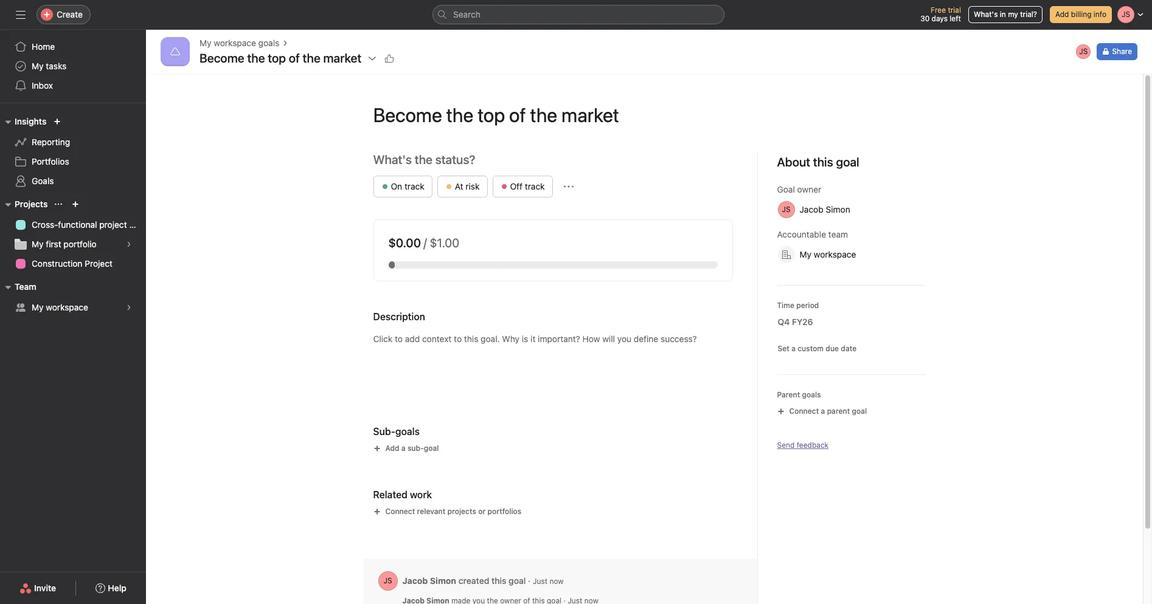 Task type: vqa. For each thing, say whether or not it's contained in the screenshot.
checkbox
no



Task type: describe. For each thing, give the bounding box(es) containing it.
my first portfolio link
[[7, 235, 139, 254]]

1 horizontal spatial js button
[[1075, 43, 1092, 60]]

my for the "my workspace" link
[[32, 302, 44, 313]]

connect for parent goals
[[789, 407, 819, 416]]

projects element
[[0, 193, 146, 276]]

off track button
[[492, 176, 553, 198]]

$0.00 / $1.00
[[388, 236, 459, 250]]

reporting
[[32, 137, 70, 147]]

teams element
[[0, 276, 146, 320]]

construction project link
[[7, 254, 139, 274]]

inbox link
[[7, 76, 139, 96]]

·
[[528, 576, 531, 586]]

tasks
[[46, 61, 67, 71]]

show options image
[[368, 54, 377, 63]]

free trial 30 days left
[[920, 5, 961, 23]]

accountable team
[[777, 229, 848, 240]]

set a custom due date button
[[775, 343, 860, 355]]

what's the status?
[[373, 153, 475, 167]]

connect a parent goal button
[[772, 403, 872, 420]]

what's for what's in my trial?
[[974, 10, 998, 19]]

invite
[[34, 583, 56, 594]]

1 horizontal spatial a
[[791, 344, 796, 353]]

30
[[920, 14, 930, 23]]

the status?
[[415, 153, 475, 167]]

connect relevant projects or portfolios
[[385, 507, 521, 516]]

construction project
[[32, 259, 113, 269]]

goals link
[[7, 172, 139, 191]]

see details, my first portfolio image
[[125, 241, 133, 248]]

sub-
[[407, 444, 424, 453]]

jacob simon link
[[402, 576, 456, 586]]

send
[[777, 441, 795, 450]]

help
[[108, 583, 126, 594]]

jacob for jacob simon
[[800, 204, 823, 215]]

created
[[459, 576, 489, 586]]

share
[[1112, 47, 1132, 56]]

goal
[[777, 184, 795, 195]]

add billing info button
[[1050, 6, 1112, 23]]

simon for jacob simon
[[826, 204, 850, 215]]

insights button
[[0, 114, 46, 129]]

sub-
[[373, 426, 395, 437]]

simon for jacob simon created this goal · just now
[[430, 576, 456, 586]]

share button
[[1097, 43, 1138, 60]]

or
[[478, 507, 486, 516]]

my workspace goals
[[200, 38, 279, 48]]

trial
[[948, 5, 961, 15]]

my tasks link
[[7, 57, 139, 76]]

cross-
[[32, 220, 58, 230]]

set
[[778, 344, 789, 353]]

info
[[1094, 10, 1106, 19]]

global element
[[0, 30, 146, 103]]

search list box
[[433, 5, 724, 24]]

connect a parent goal
[[789, 407, 867, 416]]

this goal
[[813, 155, 859, 169]]

related work
[[373, 490, 432, 501]]

my workspace button
[[772, 244, 876, 266]]

my tasks
[[32, 61, 67, 71]]

search button
[[433, 5, 724, 24]]

become
[[200, 51, 244, 65]]

owner
[[797, 184, 821, 195]]

home
[[32, 41, 55, 52]]

projects
[[447, 507, 476, 516]]

goals
[[32, 176, 54, 186]]

1 vertical spatial js
[[383, 577, 392, 586]]

inbox
[[32, 80, 53, 91]]

portfolio
[[64, 239, 97, 249]]

connect relevant projects or portfolios button
[[368, 504, 527, 521]]

add billing info
[[1055, 10, 1106, 19]]

what's in my trial? button
[[968, 6, 1043, 23]]

feedback
[[797, 441, 829, 450]]

track for on track
[[404, 181, 424, 192]]

/
[[423, 236, 427, 250]]

1 vertical spatial js button
[[378, 572, 398, 591]]

time
[[777, 301, 794, 310]]

search
[[453, 9, 481, 19]]

new project or portfolio image
[[72, 201, 79, 208]]

create
[[57, 9, 83, 19]]

new image
[[54, 118, 61, 125]]

the market
[[303, 51, 362, 65]]

show options, current sort, top image
[[55, 201, 62, 208]]

add for add a sub-goal
[[385, 444, 399, 453]]

q4
[[778, 317, 790, 327]]

due
[[826, 344, 839, 353]]

trial?
[[1020, 10, 1037, 19]]

0 vertical spatial js
[[1079, 47, 1088, 56]]

parent
[[827, 407, 850, 416]]

portfolios link
[[7, 152, 139, 172]]

create button
[[36, 5, 91, 24]]

projects
[[15, 199, 48, 209]]

just
[[533, 577, 547, 586]]

track for off track
[[525, 181, 545, 192]]

goal owner
[[777, 184, 821, 195]]



Task type: locate. For each thing, give the bounding box(es) containing it.
add
[[1055, 10, 1069, 19], [385, 444, 399, 453]]

my for my first portfolio link
[[32, 239, 44, 249]]

1 horizontal spatial simon
[[826, 204, 850, 215]]

0 horizontal spatial my workspace
[[32, 302, 88, 313]]

workspace inside the "my workspace" link
[[46, 302, 88, 313]]

0 horizontal spatial add
[[385, 444, 399, 453]]

workspace up the "become"
[[214, 38, 256, 48]]

0 vertical spatial workspace
[[214, 38, 256, 48]]

add left billing
[[1055, 10, 1069, 19]]

goals up "top"
[[258, 38, 279, 48]]

at
[[455, 181, 463, 192]]

reporting link
[[7, 133, 139, 152]]

add a sub-goal button
[[368, 440, 444, 457]]

0 horizontal spatial connect
[[385, 507, 415, 516]]

jacob simon
[[800, 204, 850, 215]]

my down team
[[32, 302, 44, 313]]

what's up on
[[373, 153, 412, 167]]

hide sidebar image
[[16, 10, 26, 19]]

about this goal
[[777, 155, 859, 169]]

goal
[[852, 407, 867, 416], [424, 444, 439, 453], [509, 576, 526, 586]]

0 vertical spatial what's
[[974, 10, 998, 19]]

0 vertical spatial add
[[1055, 10, 1069, 19]]

add down sub-goals in the bottom left of the page
[[385, 444, 399, 453]]

2 vertical spatial workspace
[[46, 302, 88, 313]]

0 horizontal spatial a
[[401, 444, 406, 453]]

functional
[[58, 220, 97, 230]]

period
[[796, 301, 819, 310]]

team button
[[0, 280, 36, 294]]

team
[[15, 282, 36, 292]]

about
[[777, 155, 810, 169]]

goal for parent goals
[[852, 407, 867, 416]]

workspace down construction project link
[[46, 302, 88, 313]]

2 track from the left
[[525, 181, 545, 192]]

1 horizontal spatial what's
[[974, 10, 998, 19]]

0 horizontal spatial goals
[[258, 38, 279, 48]]

date
[[841, 344, 857, 353]]

send feedback link
[[777, 440, 829, 451]]

2 horizontal spatial a
[[821, 407, 825, 416]]

what's
[[974, 10, 998, 19], [373, 153, 412, 167]]

0 horizontal spatial track
[[404, 181, 424, 192]]

send feedback
[[777, 441, 829, 450]]

$1.00
[[430, 236, 459, 250]]

set a custom due date
[[778, 344, 857, 353]]

1 vertical spatial a
[[821, 407, 825, 416]]

goals
[[258, 38, 279, 48], [802, 391, 821, 400], [395, 426, 420, 437]]

0 vertical spatial js button
[[1075, 43, 1092, 60]]

1 vertical spatial workspace
[[814, 249, 856, 260]]

my workspace for my workspace dropdown button
[[800, 249, 856, 260]]

0 vertical spatial connect
[[789, 407, 819, 416]]

0 vertical spatial simon
[[826, 204, 850, 215]]

team
[[828, 229, 848, 240]]

first
[[46, 239, 61, 249]]

0 horizontal spatial jacob
[[402, 576, 428, 586]]

0 horizontal spatial js
[[383, 577, 392, 586]]

my left first
[[32, 239, 44, 249]]

0 horizontal spatial workspace
[[46, 302, 88, 313]]

a left 'parent'
[[821, 407, 825, 416]]

cross-functional project plan link
[[7, 215, 146, 235]]

jacob for jacob simon created this goal · just now
[[402, 576, 428, 586]]

1 horizontal spatial goal
[[509, 576, 526, 586]]

0 vertical spatial my workspace
[[800, 249, 856, 260]]

my workspace inside teams element
[[32, 302, 88, 313]]

workspace for my workspace dropdown button
[[814, 249, 856, 260]]

js
[[1079, 47, 1088, 56], [383, 577, 392, 586]]

2 vertical spatial goal
[[509, 576, 526, 586]]

parent
[[777, 391, 800, 400]]

my inside global element
[[32, 61, 44, 71]]

goals up add a sub-goal 'button'
[[395, 426, 420, 437]]

js button left share button
[[1075, 43, 1092, 60]]

1 vertical spatial simon
[[430, 576, 456, 586]]

my workspace link
[[7, 298, 139, 318]]

track right on
[[404, 181, 424, 192]]

1 horizontal spatial jacob
[[800, 204, 823, 215]]

add inside 'button'
[[385, 444, 399, 453]]

my down accountable
[[800, 249, 811, 260]]

add a sub-goal
[[385, 444, 439, 453]]

accountable
[[777, 229, 826, 240]]

Goal name text field
[[363, 93, 926, 137]]

js left share button
[[1079, 47, 1088, 56]]

days
[[932, 14, 948, 23]]

become the top of the market
[[200, 51, 362, 65]]

connect inside button
[[789, 407, 819, 416]]

jacob left created
[[402, 576, 428, 586]]

my first portfolio
[[32, 239, 97, 249]]

connect for related work
[[385, 507, 415, 516]]

my inside projects element
[[32, 239, 44, 249]]

goal for sub-goals
[[424, 444, 439, 453]]

goals for time period
[[802, 391, 821, 400]]

1 vertical spatial jacob
[[402, 576, 428, 586]]

connect down parent goals
[[789, 407, 819, 416]]

2 horizontal spatial goal
[[852, 407, 867, 416]]

construction
[[32, 259, 82, 269]]

the
[[247, 51, 265, 65]]

1 vertical spatial goals
[[802, 391, 821, 400]]

js button
[[1075, 43, 1092, 60], [378, 572, 398, 591]]

billing
[[1071, 10, 1092, 19]]

time period
[[777, 301, 819, 310]]

goals up the connect a parent goal button
[[802, 391, 821, 400]]

what's inside button
[[974, 10, 998, 19]]

goal inside 'button'
[[424, 444, 439, 453]]

track right off
[[525, 181, 545, 192]]

track
[[404, 181, 424, 192], [525, 181, 545, 192]]

2 vertical spatial a
[[401, 444, 406, 453]]

left
[[950, 14, 961, 23]]

on
[[391, 181, 402, 192]]

jacob inside dropdown button
[[800, 204, 823, 215]]

on track
[[391, 181, 424, 192]]

free
[[931, 5, 946, 15]]

my inside dropdown button
[[800, 249, 811, 260]]

my for my workspace dropdown button
[[800, 249, 811, 260]]

a inside 'button'
[[401, 444, 406, 453]]

1 horizontal spatial js
[[1079, 47, 1088, 56]]

q4 fy26 button
[[770, 311, 833, 333]]

what's in my trial?
[[974, 10, 1037, 19]]

connect down related work at the bottom left of the page
[[385, 507, 415, 516]]

parent goals
[[777, 391, 821, 400]]

add inside button
[[1055, 10, 1069, 19]]

0 horizontal spatial js button
[[378, 572, 398, 591]]

my left "tasks" in the left top of the page
[[32, 61, 44, 71]]

0 horizontal spatial simon
[[430, 576, 456, 586]]

projects button
[[0, 197, 48, 212]]

my up the "become"
[[200, 38, 211, 48]]

description
[[373, 311, 425, 322]]

my workspace for the "my workspace" link
[[32, 302, 88, 313]]

a for parent goals
[[821, 407, 825, 416]]

1 horizontal spatial add
[[1055, 10, 1069, 19]]

project
[[85, 259, 113, 269]]

goals for description
[[395, 426, 420, 437]]

a left the "sub-" on the left bottom
[[401, 444, 406, 453]]

js button left jacob simon link on the bottom left of the page
[[378, 572, 398, 591]]

1 vertical spatial add
[[385, 444, 399, 453]]

0 vertical spatial goals
[[258, 38, 279, 48]]

project
[[99, 220, 127, 230]]

0 vertical spatial a
[[791, 344, 796, 353]]

my for my tasks link
[[32, 61, 44, 71]]

off
[[510, 181, 523, 192]]

1 horizontal spatial my workspace
[[800, 249, 856, 260]]

workspace inside my workspace dropdown button
[[814, 249, 856, 260]]

1 horizontal spatial workspace
[[214, 38, 256, 48]]

my workspace
[[800, 249, 856, 260], [32, 302, 88, 313]]

1 vertical spatial my workspace
[[32, 302, 88, 313]]

this
[[492, 576, 506, 586]]

insights element
[[0, 111, 146, 193]]

fy26
[[792, 317, 813, 327]]

simon up team
[[826, 204, 850, 215]]

now
[[550, 577, 564, 586]]

risk
[[466, 181, 480, 192]]

goal inside button
[[852, 407, 867, 416]]

portfolios
[[488, 507, 521, 516]]

workspace down team
[[814, 249, 856, 260]]

top
[[268, 51, 286, 65]]

home link
[[7, 37, 139, 57]]

jacob simon button
[[772, 199, 870, 221]]

jacob down owner
[[800, 204, 823, 215]]

my inside teams element
[[32, 302, 44, 313]]

more actions image
[[564, 182, 573, 192]]

1 vertical spatial what's
[[373, 153, 412, 167]]

1 track from the left
[[404, 181, 424, 192]]

simon
[[826, 204, 850, 215], [430, 576, 456, 586]]

workspace inside my workspace goals link
[[214, 38, 256, 48]]

insights
[[15, 116, 46, 127]]

add for add billing info
[[1055, 10, 1069, 19]]

workspace for the "my workspace" link
[[46, 302, 88, 313]]

1 vertical spatial connect
[[385, 507, 415, 516]]

see details, my workspace image
[[125, 304, 133, 311]]

2 horizontal spatial workspace
[[814, 249, 856, 260]]

off track
[[510, 181, 545, 192]]

1 horizontal spatial goals
[[395, 426, 420, 437]]

1 vertical spatial goal
[[424, 444, 439, 453]]

1 horizontal spatial connect
[[789, 407, 819, 416]]

2 vertical spatial goals
[[395, 426, 420, 437]]

q4 fy26
[[778, 317, 813, 327]]

2 horizontal spatial goals
[[802, 391, 821, 400]]

0 vertical spatial jacob
[[800, 204, 823, 215]]

jacob
[[800, 204, 823, 215], [402, 576, 428, 586]]

at risk
[[455, 181, 480, 192]]

0 horizontal spatial what's
[[373, 153, 412, 167]]

1 horizontal spatial track
[[525, 181, 545, 192]]

js left jacob simon link on the bottom left of the page
[[383, 577, 392, 586]]

my workspace inside dropdown button
[[800, 249, 856, 260]]

of
[[289, 51, 300, 65]]

a right set
[[791, 344, 796, 353]]

0 vertical spatial goal
[[852, 407, 867, 416]]

my
[[200, 38, 211, 48], [32, 61, 44, 71], [32, 239, 44, 249], [800, 249, 811, 260], [32, 302, 44, 313]]

invite button
[[12, 578, 64, 600]]

0 likes. click to like this task image
[[385, 54, 394, 63]]

simon inside dropdown button
[[826, 204, 850, 215]]

simon left created
[[430, 576, 456, 586]]

0 horizontal spatial goal
[[424, 444, 439, 453]]

connect inside button
[[385, 507, 415, 516]]

what's left "in"
[[974, 10, 998, 19]]

what's for what's the status?
[[373, 153, 412, 167]]

a for sub-goals
[[401, 444, 406, 453]]

$0.00
[[388, 236, 421, 250]]



